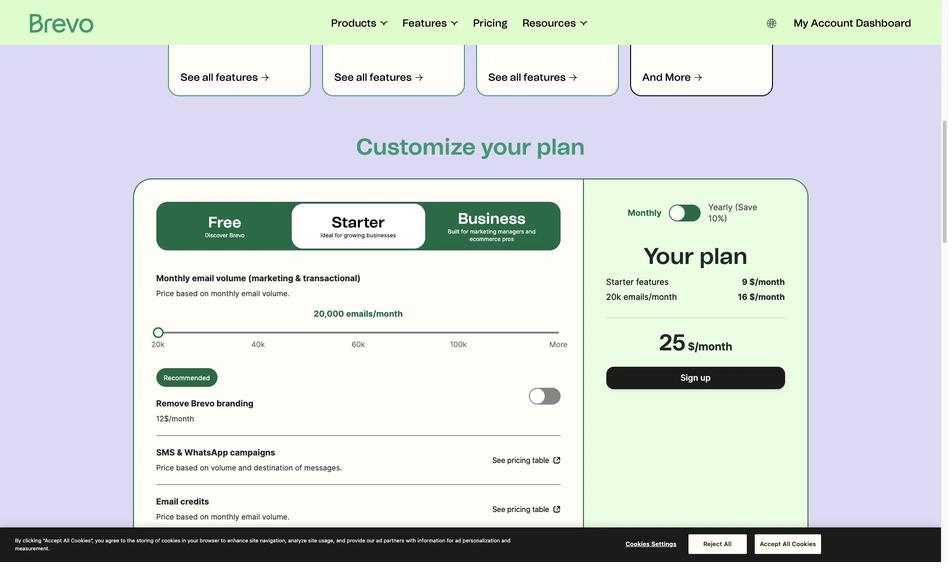 Task type: vqa. For each thing, say whether or not it's contained in the screenshot.
middle email
yes



Task type: describe. For each thing, give the bounding box(es) containing it.
messages.
[[305, 463, 342, 472]]

built
[[448, 228, 460, 235]]

monthly for monthly email volume (marketing & transactional)
[[156, 273, 190, 283]]

price based on monthly email volume. for credits
[[156, 512, 290, 521]]

0 vertical spatial your
[[481, 133, 532, 160]]

20k for 20k
[[152, 340, 165, 349]]

$/month for 9
[[750, 277, 786, 287]]

1 to from the left
[[121, 537, 126, 543]]

16 $/month
[[739, 292, 786, 302]]

cookies settings button
[[622, 535, 681, 553]]

our
[[367, 537, 375, 543]]

by
[[15, 537, 21, 543]]

transactional)
[[303, 273, 361, 283]]

customize your plan
[[356, 133, 585, 160]]

volume. for email
[[262, 289, 290, 298]]

monthly email volume (marketing & transactional)
[[156, 273, 361, 283]]

see pricing table for sms & whatsapp campaigns
[[493, 456, 550, 464]]

9 $/month
[[743, 277, 786, 287]]

reject
[[704, 540, 723, 547]]

3 see all features link from the left
[[489, 71, 607, 84]]

and right 'personalization'
[[502, 537, 511, 543]]

on for whatsapp
[[200, 463, 209, 472]]

20,000
[[314, 309, 344, 319]]

customize
[[356, 133, 476, 160]]

25
[[659, 329, 686, 356]]

40k
[[252, 340, 265, 349]]

products
[[331, 17, 377, 29]]

storing
[[137, 537, 154, 543]]

brevo inside "free discover brevo"
[[230, 232, 245, 239]]

cookies settings
[[626, 540, 677, 547]]

credits
[[181, 497, 209, 506]]

your inside the by clicking "accept all cookies", you agree to the storing of cookies in your browser to enhance site navigation, analyze site usage, and provide our ad partners with information for ad personalization and measurement.
[[188, 537, 199, 543]]

features link
[[403, 17, 459, 30]]

by clicking "accept all cookies", you agree to the storing of cookies in your browser to enhance site navigation, analyze site usage, and provide our ad partners with information for ad personalization and measurement.
[[15, 537, 511, 551]]

sign up button
[[607, 367, 786, 389]]

1 site from the left
[[250, 537, 259, 543]]

monthly for credits
[[211, 512, 239, 521]]

price based on monthly email volume. for email
[[156, 289, 290, 298]]

volume. for credits
[[262, 512, 290, 521]]

1 vertical spatial brevo
[[191, 399, 215, 408]]

see for phone support
[[489, 71, 508, 84]]

pricing for email credits
[[508, 505, 531, 513]]

cookies",
[[71, 537, 94, 543]]

starter ideal for growing businesses
[[321, 214, 396, 239]]

ecommerce
[[470, 235, 501, 242]]

brevo image
[[30, 14, 93, 33]]

60k
[[352, 340, 365, 349]]

business
[[458, 210, 526, 228]]

growing
[[344, 232, 365, 239]]

your
[[644, 242, 695, 270]]

usage,
[[319, 537, 335, 543]]

ip
[[200, 546, 208, 556]]

and more
[[643, 71, 691, 84]]

settings
[[652, 540, 677, 547]]

sign
[[681, 373, 699, 383]]

price for email
[[156, 512, 174, 521]]

pricing link
[[473, 17, 508, 30]]

email
[[156, 497, 179, 506]]

emails/month for monthly email volume (marketing & transactional)
[[346, 309, 403, 319]]

ideal
[[321, 232, 333, 239]]

pros
[[503, 235, 514, 242]]

(marketing
[[248, 273, 294, 283]]

my
[[794, 17, 809, 29]]

my account dashboard
[[794, 17, 912, 29]]

and
[[643, 71, 663, 84]]

dedicated
[[156, 546, 198, 556]]

1 vertical spatial volume
[[211, 463, 236, 472]]

discover
[[205, 232, 228, 239]]

you
[[95, 537, 104, 543]]

table for email credits
[[533, 505, 550, 513]]

clicking
[[23, 537, 41, 543]]

sign up
[[681, 373, 711, 383]]

all inside the by clicking "accept all cookies", you agree to the storing of cookies in your browser to enhance site navigation, analyze site usage, and provide our ad partners with information for ad personalization and measurement.
[[63, 537, 70, 543]]

analyze
[[288, 537, 307, 543]]

price for sms
[[156, 463, 174, 472]]

1 all from the left
[[202, 71, 213, 84]]

provide
[[347, 537, 365, 543]]

with
[[406, 537, 416, 543]]

email credits
[[156, 497, 209, 506]]

products link
[[331, 17, 388, 30]]

yearly
[[709, 202, 733, 212]]

free
[[208, 214, 242, 231]]

all for reject all
[[724, 540, 732, 547]]

20k emails/month
[[607, 292, 678, 302]]

free discover brevo
[[205, 214, 245, 239]]

10%)
[[709, 214, 728, 223]]

accept
[[760, 540, 782, 547]]

navigation,
[[260, 537, 287, 543]]

based for &
[[176, 463, 198, 472]]

dedicated ip
[[156, 546, 208, 556]]

see for price based on monthly email volume.
[[493, 505, 506, 513]]

see for price based on volume and destination of messages.
[[493, 456, 506, 464]]

0 vertical spatial email
[[192, 273, 214, 283]]

reject all button
[[689, 534, 747, 554]]



Task type: locate. For each thing, give the bounding box(es) containing it.
ad
[[376, 537, 383, 543], [456, 537, 462, 543]]

monthly down monthly email volume (marketing & transactional)
[[211, 289, 239, 298]]

monthly for email
[[211, 289, 239, 298]]

1 price based on monthly email volume. from the top
[[156, 289, 290, 298]]

measurement.
[[15, 545, 50, 551]]

None checkbox
[[670, 205, 701, 221], [529, 388, 561, 405], [670, 205, 701, 221], [529, 388, 561, 405]]

partners
[[384, 537, 405, 543]]

0 horizontal spatial ad
[[376, 537, 383, 543]]

0 horizontal spatial of
[[155, 537, 160, 543]]

2 volume. from the top
[[262, 512, 290, 521]]

0 horizontal spatial cookies
[[626, 540, 650, 547]]

see pricing table link for email credits
[[493, 504, 561, 515]]

monthly up enhance on the bottom of page
[[211, 512, 239, 521]]

1 based from the top
[[176, 289, 198, 298]]

0 horizontal spatial monthly
[[156, 273, 190, 283]]

for for business
[[462, 228, 469, 235]]

starter inside starter ideal for growing businesses
[[332, 214, 385, 231]]

20k down starter features
[[607, 292, 622, 302]]

email for email
[[242, 289, 260, 298]]

2 horizontal spatial all
[[511, 71, 522, 84]]

email for credits
[[242, 512, 260, 521]]

1 ad from the left
[[376, 537, 383, 543]]

1 horizontal spatial monthly
[[628, 208, 662, 218]]

see
[[181, 71, 200, 84], [335, 71, 354, 84], [489, 71, 508, 84], [493, 456, 506, 464], [493, 505, 506, 513]]

2 see all features link from the left
[[335, 71, 453, 84]]

for for starter
[[335, 232, 342, 239]]

table for sms & whatsapp campaigns
[[533, 456, 550, 464]]

branding
[[217, 399, 254, 408]]

1 see all features link from the left
[[181, 71, 299, 84]]

20k down pricing slider desktop slider
[[152, 340, 165, 349]]

managers
[[498, 228, 525, 235]]

ad left 'personalization'
[[456, 537, 462, 543]]

account
[[812, 17, 854, 29]]

remove
[[156, 399, 189, 408]]

1 vertical spatial $/month
[[750, 292, 786, 302]]

site left usage,
[[308, 537, 317, 543]]

20k for 20k emails/month
[[607, 292, 622, 302]]

up
[[701, 373, 711, 383]]

volume
[[216, 273, 246, 283], [211, 463, 236, 472]]

campaigns
[[230, 448, 275, 457]]

1 see pricing table from the top
[[493, 456, 550, 464]]

for inside starter ideal for growing businesses
[[335, 232, 342, 239]]

see pricing table link
[[493, 455, 561, 466], [493, 504, 561, 515]]

site right enhance on the bottom of page
[[250, 537, 259, 543]]

$/month up up
[[688, 340, 733, 353]]

cookies
[[162, 537, 180, 543]]

1 vertical spatial &
[[177, 448, 183, 457]]

2 vertical spatial price
[[156, 512, 174, 521]]

for right information
[[447, 537, 454, 543]]

2 table from the top
[[533, 505, 550, 513]]

volume. down (marketing
[[262, 289, 290, 298]]

see all features link
[[181, 71, 299, 84], [335, 71, 453, 84], [489, 71, 607, 84]]

plan
[[537, 133, 585, 160], [700, 242, 748, 270]]

starter for ideal
[[332, 214, 385, 231]]

cookies right the accept
[[793, 540, 817, 547]]

personalization
[[463, 537, 500, 543]]

accept all cookies
[[760, 540, 817, 547]]

see pricing table
[[493, 456, 550, 464], [493, 505, 550, 513]]

of inside the by clicking "accept all cookies", you agree to the storing of cookies in your browser to enhance site navigation, analyze site usage, and provide our ad partners with information for ad personalization and measurement.
[[155, 537, 160, 543]]

starter features
[[607, 277, 669, 287]]

pricing
[[508, 456, 531, 464], [508, 505, 531, 513]]

1 vertical spatial price
[[156, 463, 174, 472]]

1 vertical spatial monthly
[[211, 512, 239, 521]]

1 horizontal spatial all
[[356, 71, 368, 84]]

0 horizontal spatial &
[[177, 448, 183, 457]]

all right "accept at the bottom left
[[63, 537, 70, 543]]

0 vertical spatial monthly
[[211, 289, 239, 298]]

2 site from the left
[[308, 537, 317, 543]]

0 vertical spatial table
[[533, 456, 550, 464]]

my account dashboard link
[[794, 17, 912, 30]]

for inside business built for marketing managers and ecommerce pros
[[462, 228, 469, 235]]

for
[[462, 228, 469, 235], [335, 232, 342, 239], [447, 537, 454, 543]]

0 horizontal spatial site
[[250, 537, 259, 543]]

2 monthly from the top
[[211, 512, 239, 521]]

sms & whatsapp campaigns
[[156, 448, 275, 457]]

0 horizontal spatial for
[[335, 232, 342, 239]]

1 see all features from the left
[[181, 71, 258, 84]]

2 cookies from the left
[[793, 540, 817, 547]]

$/month for 25
[[688, 340, 733, 353]]

of left messages.
[[295, 463, 302, 472]]

features
[[403, 17, 447, 29]]

1 horizontal spatial to
[[221, 537, 226, 543]]

1 table from the top
[[533, 456, 550, 464]]

1 horizontal spatial of
[[295, 463, 302, 472]]

1 price from the top
[[156, 289, 174, 298]]

0 horizontal spatial to
[[121, 537, 126, 543]]

email down monthly email volume (marketing & transactional)
[[242, 289, 260, 298]]

volume. up navigation,
[[262, 512, 290, 521]]

1 horizontal spatial 20k
[[607, 292, 622, 302]]

1 horizontal spatial see all features
[[335, 71, 412, 84]]

business built for marketing managers and ecommerce pros
[[448, 210, 536, 242]]

price based on monthly email volume.
[[156, 289, 290, 298], [156, 512, 290, 521]]

& right (marketing
[[296, 273, 301, 283]]

see pricing table for email credits
[[493, 505, 550, 513]]

1 vertical spatial table
[[533, 505, 550, 513]]

1 horizontal spatial more
[[666, 71, 691, 84]]

see all features
[[181, 71, 258, 84], [335, 71, 412, 84], [489, 71, 566, 84]]

2 vertical spatial based
[[176, 512, 198, 521]]

1 horizontal spatial site
[[308, 537, 317, 543]]

2 price from the top
[[156, 463, 174, 472]]

&
[[296, 273, 301, 283], [177, 448, 183, 457]]

2 price based on monthly email volume. from the top
[[156, 512, 290, 521]]

$/month down 9 $/month
[[750, 292, 786, 302]]

1 horizontal spatial brevo
[[230, 232, 245, 239]]

2 ad from the left
[[456, 537, 462, 543]]

on for volume
[[200, 289, 209, 298]]

9
[[743, 277, 748, 287]]

starter up growing
[[332, 214, 385, 231]]

2 vertical spatial email
[[242, 512, 260, 521]]

resources
[[523, 17, 576, 29]]

1 vertical spatial price based on monthly email volume.
[[156, 512, 290, 521]]

2 horizontal spatial see all features link
[[489, 71, 607, 84]]

price for monthly
[[156, 289, 174, 298]]

1 vertical spatial volume.
[[262, 512, 290, 521]]

1 vertical spatial more
[[550, 340, 568, 349]]

2 see all features from the left
[[335, 71, 412, 84]]

0 vertical spatial more
[[666, 71, 691, 84]]

your plan
[[644, 242, 748, 270]]

0 horizontal spatial all
[[63, 537, 70, 543]]

emails/month for starter features
[[624, 292, 678, 302]]

1 horizontal spatial for
[[447, 537, 454, 543]]

3 see all features from the left
[[489, 71, 566, 84]]

browser
[[200, 537, 220, 543]]

0 horizontal spatial all
[[202, 71, 213, 84]]

1 vertical spatial pricing
[[508, 505, 531, 513]]

0 vertical spatial $/month
[[750, 277, 786, 287]]

1 vertical spatial your
[[188, 537, 199, 543]]

0 vertical spatial based
[[176, 289, 198, 298]]

0 vertical spatial &
[[296, 273, 301, 283]]

ad right our
[[376, 537, 383, 543]]

3 price from the top
[[156, 512, 174, 521]]

1 horizontal spatial plan
[[700, 242, 748, 270]]

0 vertical spatial pricing
[[508, 456, 531, 464]]

resources link
[[523, 17, 588, 30]]

based
[[176, 289, 198, 298], [176, 463, 198, 472], [176, 512, 198, 521]]

1 vertical spatial on
[[200, 463, 209, 472]]

in
[[182, 537, 186, 543]]

0 vertical spatial monthly
[[628, 208, 662, 218]]

and right managers on the top right
[[526, 228, 536, 235]]

1 vertical spatial 20k
[[152, 340, 165, 349]]

3 based from the top
[[176, 512, 198, 521]]

1 cookies from the left
[[626, 540, 650, 547]]

button image
[[767, 19, 777, 28]]

25 $/month
[[659, 329, 733, 356]]

1 horizontal spatial your
[[481, 133, 532, 160]]

and down campaigns
[[239, 463, 252, 472]]

starter up 20k emails/month
[[607, 277, 634, 287]]

all right the accept
[[783, 540, 791, 547]]

accept all cookies button
[[755, 534, 822, 554]]

2 horizontal spatial all
[[783, 540, 791, 547]]

$/month inside 25 $/month
[[688, 340, 733, 353]]

0 vertical spatial starter
[[332, 214, 385, 231]]

1 horizontal spatial ad
[[456, 537, 462, 543]]

agree
[[105, 537, 119, 543]]

price down email
[[156, 512, 174, 521]]

yearly (save 10%)
[[709, 202, 758, 223]]

price based on monthly email volume. up browser
[[156, 512, 290, 521]]

price down sms
[[156, 463, 174, 472]]

2 pricing from the top
[[508, 505, 531, 513]]

emails/month up 60k
[[346, 309, 403, 319]]

for right the 'ideal'
[[335, 232, 342, 239]]

2 to from the left
[[221, 537, 226, 543]]

1 vertical spatial of
[[155, 537, 160, 543]]

1 vertical spatial see pricing table link
[[493, 504, 561, 515]]

1 vertical spatial monthly
[[156, 273, 190, 283]]

0 horizontal spatial brevo
[[191, 399, 215, 408]]

pricing for sms & whatsapp campaigns
[[508, 456, 531, 464]]

all
[[63, 537, 70, 543], [724, 540, 732, 547], [783, 540, 791, 547]]

starter
[[332, 214, 385, 231], [607, 277, 634, 287]]

16
[[739, 292, 748, 302]]

& right sms
[[177, 448, 183, 457]]

0 vertical spatial see pricing table link
[[493, 455, 561, 466]]

monthly
[[211, 289, 239, 298], [211, 512, 239, 521]]

reject all
[[704, 540, 732, 547]]

information
[[418, 537, 446, 543]]

businesses
[[367, 232, 396, 239]]

site
[[250, 537, 259, 543], [308, 537, 317, 543]]

1 volume. from the top
[[262, 289, 290, 298]]

1 see pricing table link from the top
[[493, 455, 561, 466]]

1 horizontal spatial cookies
[[793, 540, 817, 547]]

2 horizontal spatial for
[[462, 228, 469, 235]]

(save
[[736, 202, 758, 212]]

all for accept all cookies
[[783, 540, 791, 547]]

0 vertical spatial plan
[[537, 133, 585, 160]]

see pricing table link for sms & whatsapp campaigns
[[493, 455, 561, 466]]

$/month up 16 $/month
[[750, 277, 786, 287]]

1 vertical spatial plan
[[700, 242, 748, 270]]

1 vertical spatial see pricing table
[[493, 505, 550, 513]]

2 see pricing table from the top
[[493, 505, 550, 513]]

to left the
[[121, 537, 126, 543]]

2 on from the top
[[200, 463, 209, 472]]

0 vertical spatial of
[[295, 463, 302, 472]]

price up pricing slider desktop slider
[[156, 289, 174, 298]]

all right reject
[[724, 540, 732, 547]]

volume left (marketing
[[216, 273, 246, 283]]

0 vertical spatial on
[[200, 289, 209, 298]]

and right usage,
[[337, 537, 346, 543]]

your
[[481, 133, 532, 160], [188, 537, 199, 543]]

0 horizontal spatial plan
[[537, 133, 585, 160]]

1 pricing from the top
[[508, 456, 531, 464]]

0 horizontal spatial more
[[550, 340, 568, 349]]

and
[[526, 228, 536, 235], [239, 463, 252, 472], [337, 537, 346, 543], [502, 537, 511, 543]]

1 vertical spatial based
[[176, 463, 198, 472]]

2 vertical spatial on
[[200, 512, 209, 521]]

0 vertical spatial volume
[[216, 273, 246, 283]]

price based on monthly email volume. down monthly email volume (marketing & transactional)
[[156, 289, 290, 298]]

1 horizontal spatial see all features link
[[335, 71, 453, 84]]

and inside business built for marketing managers and ecommerce pros
[[526, 228, 536, 235]]

emails/month down starter features
[[624, 292, 678, 302]]

email down discover at the left top of page
[[192, 273, 214, 283]]

1 monthly from the top
[[211, 289, 239, 298]]

0 vertical spatial emails/month
[[624, 292, 678, 302]]

pricing slider desktop slider
[[153, 327, 164, 338]]

to right browser
[[221, 537, 226, 543]]

phone support
[[500, 16, 545, 24]]

sms
[[156, 448, 175, 457]]

email
[[192, 273, 214, 283], [242, 289, 260, 298], [242, 512, 260, 521]]

2 horizontal spatial see all features
[[489, 71, 566, 84]]

0 horizontal spatial 20k
[[152, 340, 165, 349]]

cookies left settings
[[626, 540, 650, 547]]

dashboard
[[857, 17, 912, 29]]

2 see pricing table link from the top
[[493, 504, 561, 515]]

0 vertical spatial price based on monthly email volume.
[[156, 289, 290, 298]]

1 vertical spatial emails/month
[[346, 309, 403, 319]]

monthly for monthly
[[628, 208, 662, 218]]

$/month for 16
[[750, 292, 786, 302]]

20,000 emails/month
[[314, 309, 403, 319]]

price
[[156, 289, 174, 298], [156, 463, 174, 472], [156, 512, 174, 521]]

2 all from the left
[[356, 71, 368, 84]]

based for credits
[[176, 512, 198, 521]]

email up enhance on the bottom of page
[[242, 512, 260, 521]]

20k
[[607, 292, 622, 302], [152, 340, 165, 349]]

"accept
[[43, 537, 62, 543]]

2 based from the top
[[176, 463, 198, 472]]

1 on from the top
[[200, 289, 209, 298]]

whatsapp
[[185, 448, 228, 457]]

based for email
[[176, 289, 198, 298]]

0 vertical spatial see pricing table
[[493, 456, 550, 464]]

0 horizontal spatial see all features link
[[181, 71, 299, 84]]

brevo right remove
[[191, 399, 215, 408]]

enhance
[[228, 537, 248, 543]]

volume down sms & whatsapp campaigns
[[211, 463, 236, 472]]

2 vertical spatial $/month
[[688, 340, 733, 353]]

for right the built
[[462, 228, 469, 235]]

of right 'storing'
[[155, 537, 160, 543]]

features
[[216, 71, 258, 84], [370, 71, 412, 84], [524, 71, 566, 84], [637, 277, 669, 287]]

1 horizontal spatial starter
[[607, 277, 634, 287]]

table
[[533, 456, 550, 464], [533, 505, 550, 513]]

0 vertical spatial volume.
[[262, 289, 290, 298]]

and more link
[[643, 71, 761, 84]]

starter for features
[[607, 277, 634, 287]]

for inside the by clicking "accept all cookies", you agree to the storing of cookies in your browser to enhance site navigation, analyze site usage, and provide our ad partners with information for ad personalization and measurement.
[[447, 537, 454, 543]]

3 all from the left
[[511, 71, 522, 84]]

1 vertical spatial email
[[242, 289, 260, 298]]

0 vertical spatial brevo
[[230, 232, 245, 239]]

0 horizontal spatial emails/month
[[346, 309, 403, 319]]

1 horizontal spatial all
[[724, 540, 732, 547]]

the
[[127, 537, 135, 543]]

0 horizontal spatial see all features
[[181, 71, 258, 84]]

3 on from the top
[[200, 512, 209, 521]]

0 horizontal spatial starter
[[332, 214, 385, 231]]

1 horizontal spatial &
[[296, 273, 301, 283]]

brevo down free
[[230, 232, 245, 239]]

0 vertical spatial price
[[156, 289, 174, 298]]

0 vertical spatial 20k
[[607, 292, 622, 302]]

destination
[[254, 463, 293, 472]]

1 vertical spatial starter
[[607, 277, 634, 287]]

0 horizontal spatial your
[[188, 537, 199, 543]]

1 horizontal spatial emails/month
[[624, 292, 678, 302]]

recommended
[[164, 374, 210, 382]]

remove brevo branding
[[156, 399, 254, 408]]

brevo
[[230, 232, 245, 239], [191, 399, 215, 408]]

price based on volume and destination of messages.
[[156, 463, 342, 472]]

100k
[[450, 340, 467, 349]]

pricing
[[473, 17, 508, 29]]



